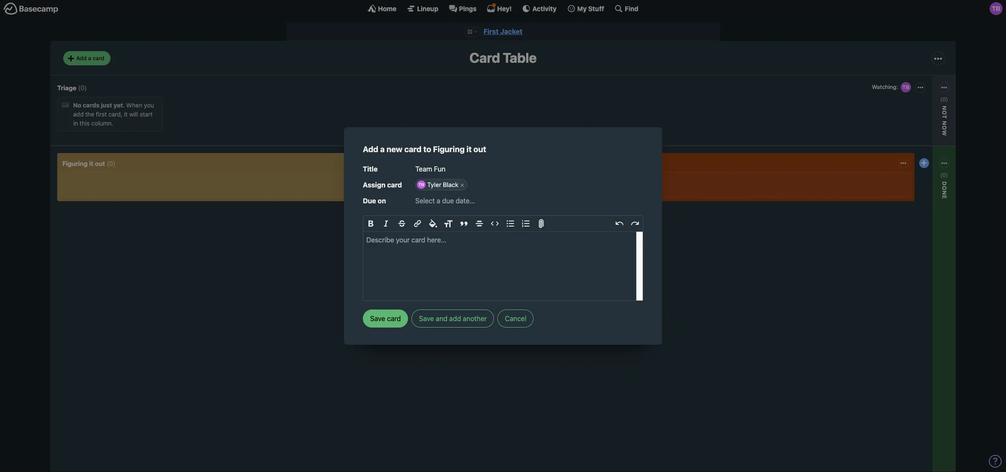 Task type: vqa. For each thing, say whether or not it's contained in the screenshot.
that to the left
no



Task type: describe. For each thing, give the bounding box(es) containing it.
2 vertical spatial watching:
[[890, 189, 918, 196]]

first jacket
[[484, 28, 523, 35]]

Describe your card here… text field
[[364, 232, 643, 301]]

save and add another button
[[412, 310, 495, 328]]

activity
[[533, 5, 557, 12]]

add card link
[[416, 230, 476, 241]]

. when you add the first card, it will start in this column.
[[73, 102, 154, 127]]

start
[[140, 111, 153, 118]]

w
[[942, 130, 949, 136]]

color it red image
[[444, 206, 450, 213]]

it inside . when you add the first card, it will start in this column.
[[124, 111, 128, 118]]

add for add a new card to figuring it out
[[363, 145, 379, 154]]

save and add another
[[419, 315, 487, 323]]

triage
[[57, 84, 76, 92]]

card,
[[108, 111, 123, 118]]

first
[[96, 111, 107, 118]]

add inside . when you add the first card, it will start in this column.
[[73, 111, 84, 118]]

(0) right figuring it out link
[[107, 160, 116, 167]]

1 vertical spatial watching:
[[418, 178, 446, 186]]

(0) up d
[[941, 172, 949, 178]]

and
[[436, 315, 448, 323]]

t
[[942, 115, 949, 119]]

due on
[[363, 197, 386, 205]]

a for new
[[380, 145, 385, 154]]

triage (0)
[[57, 84, 87, 92]]

color it purple image
[[461, 206, 468, 213]]

find
[[625, 5, 639, 12]]

save
[[419, 315, 434, 323]]

just
[[101, 102, 112, 109]]

due
[[363, 197, 376, 205]]

lineup
[[417, 5, 439, 12]]

in
[[73, 120, 78, 127]]

×
[[460, 181, 465, 188]]

e
[[942, 195, 949, 199]]

tyler
[[428, 181, 442, 188]]

cancel
[[505, 315, 527, 323]]

color it orange image
[[435, 206, 442, 213]]

0 vertical spatial watching:
[[873, 83, 899, 90]]

0 vertical spatial out
[[474, 145, 487, 154]]

cancel link
[[498, 310, 534, 328]]

pings
[[459, 5, 477, 12]]

.
[[123, 102, 125, 109]]

table
[[503, 50, 537, 66]]

hey! button
[[487, 4, 512, 13]]

add for add a card
[[76, 55, 87, 61]]

yet
[[114, 102, 123, 109]]

no
[[73, 102, 81, 109]]

cards
[[83, 102, 100, 109]]

color it brown image
[[435, 216, 442, 223]]

figuring it out (0)
[[62, 160, 116, 167]]

to
[[424, 145, 432, 154]]

switch accounts image
[[3, 2, 59, 15]]

2 horizontal spatial it
[[467, 145, 472, 154]]

color it yellow image
[[426, 206, 433, 213]]

color it green image
[[426, 216, 433, 223]]

0 vertical spatial figuring
[[433, 145, 465, 154]]

this
[[80, 120, 90, 127]]



Task type: locate. For each thing, give the bounding box(es) containing it.
activity link
[[522, 4, 557, 13]]

figuring
[[433, 145, 465, 154], [62, 160, 88, 167]]

1 horizontal spatial it
[[124, 111, 128, 118]]

3 o from the top
[[942, 186, 949, 191]]

(0) up n
[[941, 96, 949, 103]]

o up w
[[942, 110, 949, 115]]

assign
[[363, 181, 386, 189]]

1 horizontal spatial figuring
[[433, 145, 465, 154]]

2 o from the top
[[942, 126, 949, 130]]

assign card
[[363, 181, 402, 189]]

card
[[93, 55, 104, 61], [405, 145, 422, 154], [387, 181, 402, 189], [431, 232, 443, 239]]

0 vertical spatial add
[[73, 111, 84, 118]]

the
[[85, 111, 94, 118]]

jacket
[[501, 28, 523, 35]]

another
[[463, 315, 487, 323]]

o for d o n e
[[942, 186, 949, 191]]

0 horizontal spatial tyler black image
[[464, 176, 476, 188]]

color it pink image
[[452, 206, 459, 213]]

1 horizontal spatial a
[[380, 145, 385, 154]]

out
[[474, 145, 487, 154], [95, 160, 105, 167]]

2 horizontal spatial add
[[418, 232, 429, 239]]

add inside button
[[450, 315, 461, 323]]

figuring right to
[[433, 145, 465, 154]]

0 vertical spatial o
[[942, 110, 949, 115]]

0 horizontal spatial add
[[76, 55, 87, 61]]

home link
[[368, 4, 397, 13]]

add up title at the top of the page
[[363, 145, 379, 154]]

o down t
[[942, 126, 949, 130]]

2 vertical spatial add
[[418, 232, 429, 239]]

no cards just yet
[[73, 102, 123, 109]]

watching:
[[873, 83, 899, 90], [418, 178, 446, 186], [890, 189, 918, 196]]

0 vertical spatial tyler black image
[[990, 2, 1003, 15]]

n down t
[[942, 121, 949, 126]]

black
[[443, 181, 459, 188]]

2 vertical spatial it
[[89, 160, 93, 167]]

n down d
[[942, 191, 949, 195]]

add right and
[[450, 315, 461, 323]]

add card
[[418, 232, 443, 239]]

hey!
[[498, 5, 512, 12]]

(0) right triage link
[[78, 84, 87, 92]]

2 n from the top
[[942, 191, 949, 195]]

1 n from the top
[[942, 121, 949, 126]]

card table
[[470, 50, 537, 66]]

option group
[[416, 204, 476, 225]]

None submit
[[888, 123, 948, 134], [416, 189, 476, 199], [888, 199, 948, 210], [416, 245, 476, 256], [363, 310, 408, 328], [888, 123, 948, 134], [416, 189, 476, 199], [888, 199, 948, 210], [416, 245, 476, 256], [363, 310, 408, 328]]

1 vertical spatial figuring
[[62, 160, 88, 167]]

tyler black image
[[990, 2, 1003, 15], [900, 81, 912, 93], [464, 176, 476, 188]]

n
[[942, 121, 949, 126], [942, 191, 949, 195]]

add down color it blue image
[[418, 232, 429, 239]]

d o n e
[[942, 181, 949, 199]]

first jacket link
[[484, 28, 523, 35]]

a for card
[[88, 55, 91, 61]]

it down this
[[89, 160, 93, 167]]

add up triage (0)
[[76, 55, 87, 61]]

0 horizontal spatial add
[[73, 111, 84, 118]]

1 vertical spatial add
[[450, 315, 461, 323]]

add down no
[[73, 111, 84, 118]]

a
[[88, 55, 91, 61], [380, 145, 385, 154]]

it up × link
[[467, 145, 472, 154]]

d
[[942, 181, 949, 186]]

pings button
[[449, 4, 477, 13]]

o for n o t n o w
[[942, 110, 949, 115]]

1 vertical spatial out
[[95, 160, 105, 167]]

1 vertical spatial n
[[942, 191, 949, 195]]

triage link
[[57, 84, 76, 92]]

1 horizontal spatial tyler black image
[[900, 81, 912, 93]]

figuring it out link
[[62, 160, 105, 167]]

o up e
[[942, 186, 949, 191]]

0 horizontal spatial figuring
[[62, 160, 88, 167]]

main element
[[0, 0, 1007, 17]]

my
[[578, 5, 587, 12]]

new
[[387, 145, 403, 154]]

× link
[[458, 181, 467, 189]]

color it blue image
[[418, 216, 425, 223]]

it
[[124, 111, 128, 118], [467, 145, 472, 154], [89, 160, 93, 167]]

add for add card
[[418, 232, 429, 239]]

home
[[378, 5, 397, 12]]

1 horizontal spatial out
[[474, 145, 487, 154]]

it left will
[[124, 111, 128, 118]]

n o t n o w
[[942, 106, 949, 136]]

you
[[144, 102, 154, 109]]

Select a due date… text field
[[416, 194, 644, 208]]

tyler black ×
[[428, 181, 465, 188]]

0 horizontal spatial it
[[89, 160, 93, 167]]

stuff
[[589, 5, 605, 12]]

will
[[129, 111, 138, 118]]

2 vertical spatial tyler black image
[[464, 176, 476, 188]]

n
[[942, 106, 949, 110]]

0 horizontal spatial out
[[95, 160, 105, 167]]

0 vertical spatial n
[[942, 121, 949, 126]]

2 horizontal spatial tyler black image
[[990, 2, 1003, 15]]

add a new card to figuring it out
[[363, 145, 487, 154]]

my stuff
[[578, 5, 605, 12]]

add a card
[[76, 55, 104, 61]]

0 vertical spatial it
[[124, 111, 128, 118]]

add
[[76, 55, 87, 61], [363, 145, 379, 154], [418, 232, 429, 239]]

1 horizontal spatial add
[[450, 315, 461, 323]]

0 vertical spatial add
[[76, 55, 87, 61]]

1 horizontal spatial add
[[363, 145, 379, 154]]

figuring down in
[[62, 160, 88, 167]]

Type a card title… text field
[[416, 162, 644, 176]]

1 vertical spatial tyler black image
[[900, 81, 912, 93]]

when
[[126, 102, 142, 109]]

1 vertical spatial a
[[380, 145, 385, 154]]

card
[[470, 50, 500, 66]]

1 vertical spatial it
[[467, 145, 472, 154]]

on
[[378, 197, 386, 205]]

column.
[[91, 120, 113, 127]]

add
[[73, 111, 84, 118], [450, 315, 461, 323]]

lineup link
[[407, 4, 439, 13]]

2 vertical spatial o
[[942, 186, 949, 191]]

0 horizontal spatial a
[[88, 55, 91, 61]]

title
[[363, 165, 378, 173]]

1 vertical spatial o
[[942, 126, 949, 130]]

find button
[[615, 4, 639, 13]]

my stuff button
[[567, 4, 605, 13]]

1 o from the top
[[942, 110, 949, 115]]

color it white image
[[418, 206, 425, 213]]

0 vertical spatial a
[[88, 55, 91, 61]]

o
[[942, 110, 949, 115], [942, 126, 949, 130], [942, 186, 949, 191]]

add a card link
[[63, 51, 110, 65]]

1 vertical spatial add
[[363, 145, 379, 154]]

(0)
[[78, 84, 87, 92], [941, 96, 949, 103], [107, 160, 116, 167], [941, 172, 949, 178]]

first
[[484, 28, 499, 35]]



